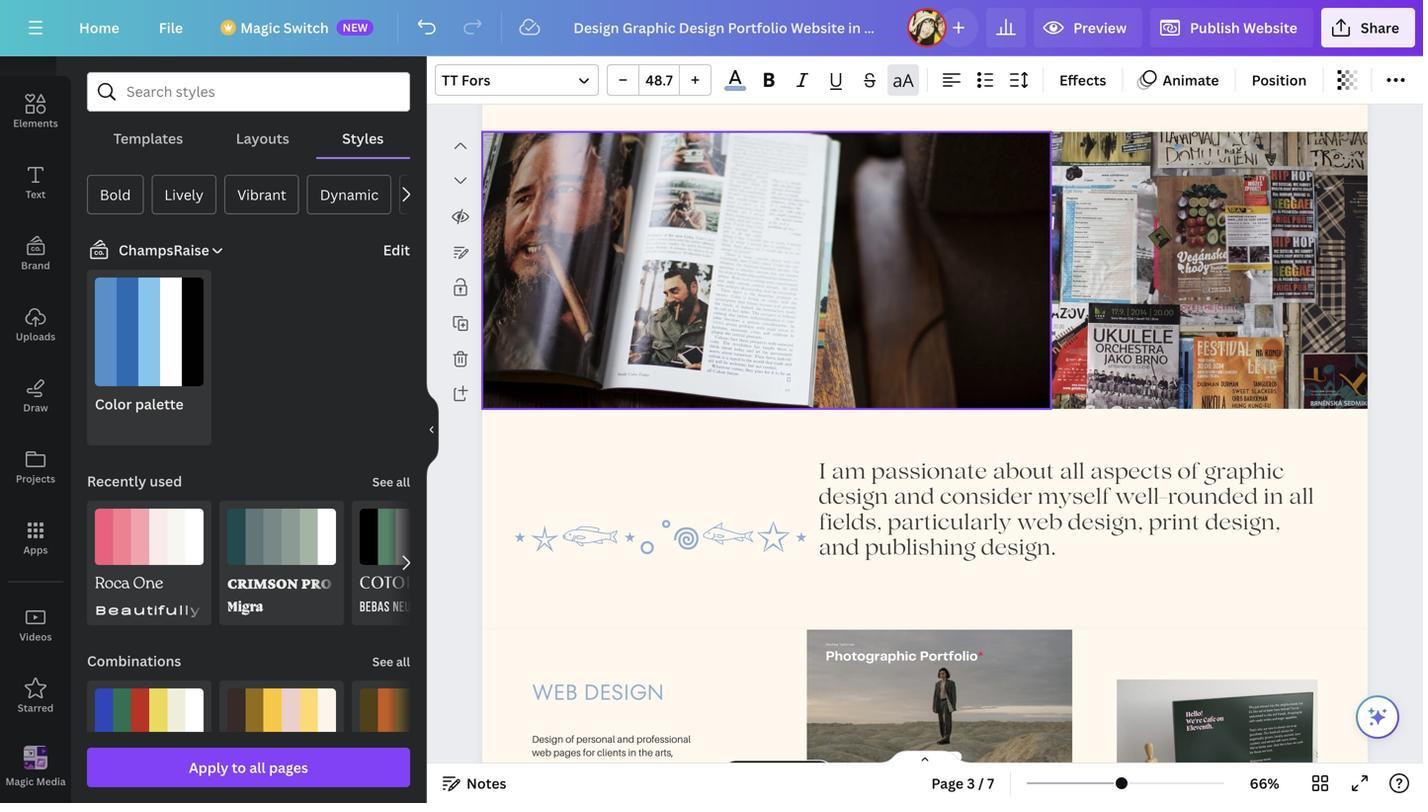 Task type: locate. For each thing, give the bounding box(es) containing it.
magic inside button
[[5, 775, 34, 789]]

1 horizontal spatial of
[[1178, 463, 1199, 484]]

web
[[1017, 514, 1063, 535], [532, 677, 578, 708], [532, 747, 551, 759]]

particularly
[[888, 514, 1012, 535]]

and down the
[[629, 761, 647, 773]]

bebas
[[360, 602, 390, 616]]

1 see all from the top
[[372, 474, 410, 490]]

0 vertical spatial see
[[372, 474, 393, 490]]

0 vertical spatial see all button
[[370, 462, 412, 501]]

i am passionate about all aspects of graphic design and consider myself well-rounded in all fields, particularly web design, print design, and publishing design.
[[819, 463, 1314, 561]]

one
[[133, 574, 163, 597]]

design up personal
[[584, 677, 664, 708]]

draw button
[[0, 361, 71, 432]]

all right to in the bottom of the page
[[249, 759, 266, 777]]

0 horizontal spatial pages
[[269, 759, 308, 777]]

elements
[[13, 117, 58, 130]]

see left hide image
[[372, 474, 393, 490]]

and up clients
[[617, 733, 635, 745]]

0 vertical spatial web
[[1017, 514, 1063, 535]]

videos button
[[0, 590, 71, 661]]

pro
[[301, 575, 332, 592]]

tt
[[442, 71, 458, 89]]

combinations
[[87, 652, 181, 671]]

#8badd6 image
[[725, 86, 746, 91], [725, 86, 746, 91]]

design, down rounded
[[1205, 514, 1281, 535]]

for
[[583, 747, 595, 759]]

see for combinations
[[372, 654, 393, 670]]

⋆⭒𓆟⋆｡˚𖦹𓆜✩⋆
[[510, 506, 811, 567]]

tt fors button
[[435, 64, 599, 96]]

preview
[[1074, 18, 1127, 37]]

position button
[[1244, 64, 1315, 96]]

and down fields,
[[819, 539, 860, 561]]

fors
[[462, 71, 491, 89]]

in down graphic
[[1264, 488, 1284, 510]]

magic for magic media
[[5, 775, 34, 789]]

see all for combinations
[[372, 654, 410, 670]]

1 vertical spatial see
[[372, 654, 393, 670]]

1 see all button from the top
[[370, 462, 412, 501]]

1 horizontal spatial in
[[1264, 488, 1284, 510]]

web up photography,
[[532, 747, 551, 759]]

home
[[79, 18, 119, 37]]

position
[[1252, 71, 1307, 89]]

starred
[[18, 702, 54, 715]]

recently used
[[87, 472, 182, 491]]

0 horizontal spatial in
[[628, 747, 637, 759]]

personal
[[576, 733, 615, 745]]

projects button
[[0, 432, 71, 503]]

print
[[1149, 514, 1200, 535]]

1 horizontal spatial design
[[532, 733, 563, 745]]

see all button
[[370, 462, 412, 501], [370, 641, 412, 681]]

design up photography,
[[532, 733, 563, 745]]

lively button
[[152, 175, 216, 214]]

1 vertical spatial design
[[532, 733, 563, 745]]

i
[[819, 463, 826, 484]]

0 horizontal spatial design,
[[595, 761, 627, 773]]

and down passionate
[[894, 488, 935, 510]]

1 see from the top
[[372, 474, 393, 490]]

magic inside main menu bar
[[240, 18, 280, 37]]

design, down myself
[[1068, 514, 1144, 535]]

see all button left hide image
[[370, 462, 412, 501]]

design
[[19, 45, 52, 59], [532, 733, 563, 745]]

vibrant button
[[224, 175, 299, 214]]

of up rounded
[[1178, 463, 1199, 484]]

all inside apply to all pages button
[[249, 759, 266, 777]]

industries
[[597, 774, 640, 786]]

of
[[1178, 463, 1199, 484], [566, 733, 574, 745]]

see all left hide image
[[372, 474, 410, 490]]

0 horizontal spatial design
[[584, 677, 664, 708]]

dynamic
[[320, 185, 379, 204]]

1 vertical spatial of
[[566, 733, 574, 745]]

1 horizontal spatial design
[[819, 488, 889, 510]]

0 vertical spatial see all
[[372, 474, 410, 490]]

dynamic button
[[307, 175, 392, 214]]

animate button
[[1131, 64, 1227, 96]]

design
[[819, 488, 889, 510], [584, 677, 664, 708]]

2 see from the top
[[372, 654, 393, 670]]

canva assistant image
[[1366, 706, 1390, 729]]

file button
[[143, 8, 199, 47]]

see all
[[372, 474, 410, 490], [372, 654, 410, 670]]

design up elements button
[[19, 45, 52, 59]]

1 horizontal spatial pages
[[554, 747, 581, 759]]

web inside design of personal and professional web pages for clients in the arts, photography, design, and entertainment industries
[[532, 747, 551, 759]]

of left personal
[[566, 733, 574, 745]]

pages right to in the bottom of the page
[[269, 759, 308, 777]]

pages up photography,
[[554, 747, 581, 759]]

cotoris
[[360, 574, 432, 594]]

0 horizontal spatial design
[[19, 45, 52, 59]]

magic left switch
[[240, 18, 280, 37]]

styles
[[342, 129, 384, 148]]

effects
[[1060, 71, 1107, 89]]

in inside design of personal and professional web pages for clients in the arts, photography, design, and entertainment industries
[[628, 747, 637, 759]]

layouts
[[236, 129, 289, 148]]

design for design
[[19, 45, 52, 59]]

of inside design of personal and professional web pages for clients in the arts, photography, design, and entertainment industries
[[566, 733, 574, 745]]

1 vertical spatial see all button
[[370, 641, 412, 681]]

and
[[894, 488, 935, 510], [819, 539, 860, 561], [617, 733, 635, 745], [629, 761, 647, 773]]

0 vertical spatial design
[[19, 45, 52, 59]]

pages inside design of personal and professional web pages for clients in the arts, photography, design, and entertainment industries
[[554, 747, 581, 759]]

2 vertical spatial web
[[532, 747, 551, 759]]

neue
[[393, 602, 417, 616]]

Design title text field
[[558, 8, 900, 47]]

elements button
[[0, 76, 71, 147]]

2 see all from the top
[[372, 654, 410, 670]]

web up personal
[[532, 677, 578, 708]]

2 see all button from the top
[[370, 641, 412, 681]]

brand
[[21, 259, 50, 272]]

group
[[607, 64, 712, 96]]

0 vertical spatial magic
[[240, 18, 280, 37]]

myself
[[1038, 488, 1110, 510]]

1 vertical spatial see all
[[372, 654, 410, 670]]

0 horizontal spatial magic
[[5, 775, 34, 789]]

in left the
[[628, 747, 637, 759]]

magic left the media
[[5, 775, 34, 789]]

design, inside design of personal and professional web pages for clients in the arts, photography, design, and entertainment industries
[[595, 761, 627, 773]]

design,
[[1068, 514, 1144, 535], [1205, 514, 1281, 535], [595, 761, 627, 773]]

crimson
[[227, 575, 298, 592]]

of inside "i am passionate about all aspects of graphic design and consider myself well-rounded in all fields, particularly web design, print design, and publishing design."
[[1178, 463, 1199, 484]]

professional
[[637, 733, 691, 745]]

web inside "i am passionate about all aspects of graphic design and consider myself well-rounded in all fields, particularly web design, print design, and publishing design."
[[1017, 514, 1063, 535]]

publish website
[[1190, 18, 1298, 37]]

web up design.
[[1017, 514, 1063, 535]]

see all button down neue
[[370, 641, 412, 681]]

delicious
[[208, 601, 301, 617]]

1 horizontal spatial magic
[[240, 18, 280, 37]]

0 vertical spatial of
[[1178, 463, 1199, 484]]

3
[[967, 774, 975, 793]]

templates
[[113, 129, 183, 148]]

design inside design of personal and professional web pages for clients in the arts, photography, design, and entertainment industries
[[532, 733, 563, 745]]

about
[[993, 463, 1055, 484]]

apps
[[23, 544, 48, 557]]

see down bebas at the left of the page
[[372, 654, 393, 670]]

in
[[1264, 488, 1284, 510], [628, 747, 637, 759]]

0 horizontal spatial of
[[566, 733, 574, 745]]

0 vertical spatial in
[[1264, 488, 1284, 510]]

design inside button
[[19, 45, 52, 59]]

magic media
[[5, 775, 66, 789]]

design up fields,
[[819, 488, 889, 510]]

0 vertical spatial design
[[819, 488, 889, 510]]

66% button
[[1233, 768, 1297, 800]]

design, down clients
[[595, 761, 627, 773]]

1 vertical spatial magic
[[5, 775, 34, 789]]

entertainment
[[532, 774, 595, 786]]

home link
[[63, 8, 135, 47]]

migra
[[227, 601, 263, 616]]

styles button
[[316, 120, 410, 157]]

preview button
[[1034, 8, 1143, 47]]

apply
[[189, 759, 228, 777]]

1 vertical spatial in
[[628, 747, 637, 759]]

see all down neue
[[372, 654, 410, 670]]

animate
[[1163, 71, 1219, 89]]

switch
[[283, 18, 329, 37]]

Search styles search field
[[127, 73, 371, 111]]

layouts button
[[210, 120, 316, 157]]

1 vertical spatial web
[[532, 677, 578, 708]]

all
[[1060, 463, 1085, 484], [396, 474, 410, 490], [1289, 488, 1314, 510], [396, 654, 410, 670], [249, 759, 266, 777]]

sans
[[308, 601, 361, 617]]



Task type: describe. For each thing, give the bounding box(es) containing it.
magic switch
[[240, 18, 329, 37]]

recently used button
[[85, 462, 184, 501]]

notes
[[467, 774, 507, 793]]

1 horizontal spatial design,
[[1068, 514, 1144, 535]]

magic media button
[[0, 732, 71, 804]]

effects button
[[1052, 64, 1114, 96]]

66%
[[1250, 774, 1280, 793]]

apps button
[[0, 503, 71, 574]]

text button
[[0, 147, 71, 218]]

page 3 / 7
[[932, 774, 994, 793]]

color palette button
[[87, 270, 212, 446]]

the
[[639, 747, 653, 759]]

clients
[[597, 747, 626, 759]]

lively
[[164, 185, 204, 204]]

publishing
[[865, 539, 976, 561]]

publish website button
[[1151, 8, 1314, 47]]

uploads button
[[0, 290, 71, 361]]

text
[[26, 188, 46, 201]]

see all button for recently used
[[370, 462, 412, 501]]

in inside "i am passionate about all aspects of graphic design and consider myself well-rounded in all fields, particularly web design, print design, and publishing design."
[[1264, 488, 1284, 510]]

see all for recently used
[[372, 474, 410, 490]]

roca one beautifully delicious sans
[[95, 574, 361, 617]]

design inside "i am passionate about all aspects of graphic design and consider myself well-rounded in all fields, particularly web design, print design, and publishing design."
[[819, 488, 889, 510]]

website
[[1243, 18, 1298, 37]]

– – number field
[[645, 71, 673, 89]]

vibrant
[[237, 185, 286, 204]]

file
[[159, 18, 183, 37]]

aspects
[[1090, 463, 1173, 484]]

1 vertical spatial design
[[584, 677, 664, 708]]

page
[[932, 774, 964, 793]]

cotoris bebas neue
[[360, 574, 432, 616]]

palette
[[135, 395, 184, 414]]

pages inside apply to all pages button
[[269, 759, 308, 777]]

all down neue
[[396, 654, 410, 670]]

magic for magic switch
[[240, 18, 280, 37]]

share
[[1361, 18, 1400, 37]]

apply "lemon meringue" style image
[[227, 689, 336, 797]]

fields,
[[819, 514, 882, 535]]

bold
[[100, 185, 131, 204]]

media
[[36, 775, 66, 789]]

all left hide image
[[396, 474, 410, 490]]

templates button
[[87, 120, 210, 157]]

rounded
[[1168, 488, 1258, 510]]

used
[[150, 472, 182, 491]]

side panel tab list
[[0, 5, 71, 804]]

edit button
[[383, 239, 410, 261]]

all right rounded
[[1289, 488, 1314, 510]]

design.
[[981, 539, 1056, 561]]

color
[[95, 395, 132, 414]]

recently
[[87, 472, 146, 491]]

well-
[[1115, 488, 1168, 510]]

show pages image
[[878, 750, 973, 766]]

color palette
[[95, 395, 184, 414]]

see all button for combinations
[[370, 641, 412, 681]]

share button
[[1321, 8, 1415, 47]]

/
[[978, 774, 984, 793]]

tt fors
[[442, 71, 491, 89]]

notes button
[[435, 768, 514, 800]]

starred button
[[0, 661, 71, 732]]

photography,
[[532, 761, 593, 773]]

2 horizontal spatial design,
[[1205, 514, 1281, 535]]

apply "toy store" style image
[[95, 689, 204, 797]]

uploads
[[16, 330, 55, 343]]

champsraise
[[119, 241, 209, 259]]

all up myself
[[1060, 463, 1085, 484]]

apply to all pages button
[[87, 748, 410, 788]]

projects
[[16, 472, 55, 486]]

brand button
[[0, 218, 71, 290]]

page 3 / 7 button
[[924, 768, 1002, 800]]

design for design of personal and professional web pages for clients in the arts, photography, design, and entertainment industries
[[532, 733, 563, 745]]

main menu bar
[[0, 0, 1423, 56]]

roca
[[95, 574, 130, 597]]

crimson pro migra
[[227, 575, 332, 616]]

arts,
[[655, 747, 674, 759]]

new
[[343, 20, 368, 35]]

combinations button
[[85, 641, 183, 681]]

champsraise button
[[79, 238, 225, 262]]

passionate
[[871, 463, 988, 484]]

beautifully
[[95, 601, 201, 617]]

design button
[[0, 5, 71, 76]]

to
[[232, 759, 246, 777]]

consider
[[940, 488, 1032, 510]]

hide image
[[426, 383, 439, 477]]

see for recently used
[[372, 474, 393, 490]]

am
[[832, 463, 866, 484]]



Task type: vqa. For each thing, say whether or not it's contained in the screenshot.
top Magic
yes



